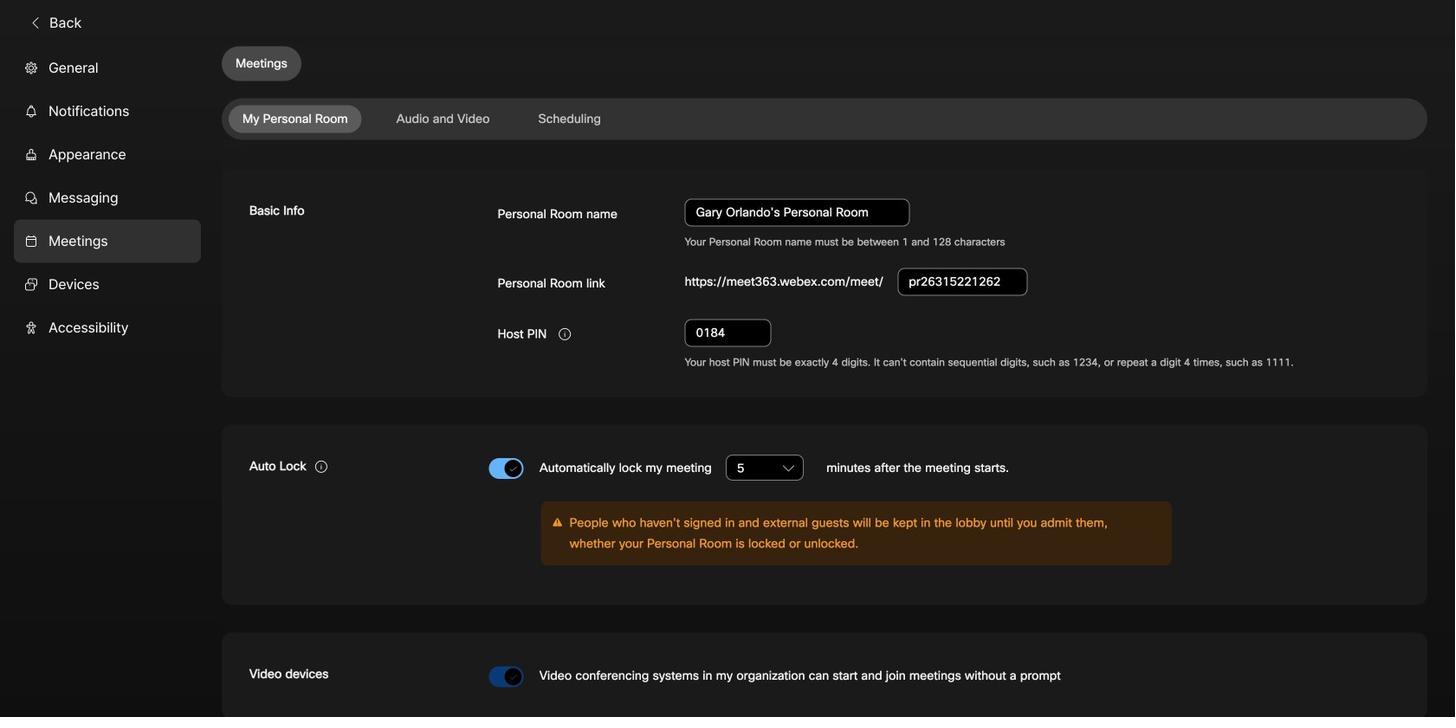 Task type: describe. For each thing, give the bounding box(es) containing it.
accessibility tab
[[14, 306, 201, 349]]

notifications tab
[[14, 90, 201, 133]]

devices tab
[[14, 263, 201, 306]]

settings navigation
[[0, 46, 222, 717]]

meetings tab
[[14, 220, 201, 263]]

general tab
[[14, 46, 201, 90]]



Task type: locate. For each thing, give the bounding box(es) containing it.
messaging tab
[[14, 176, 201, 220]]

appearance tab
[[14, 133, 201, 176]]



